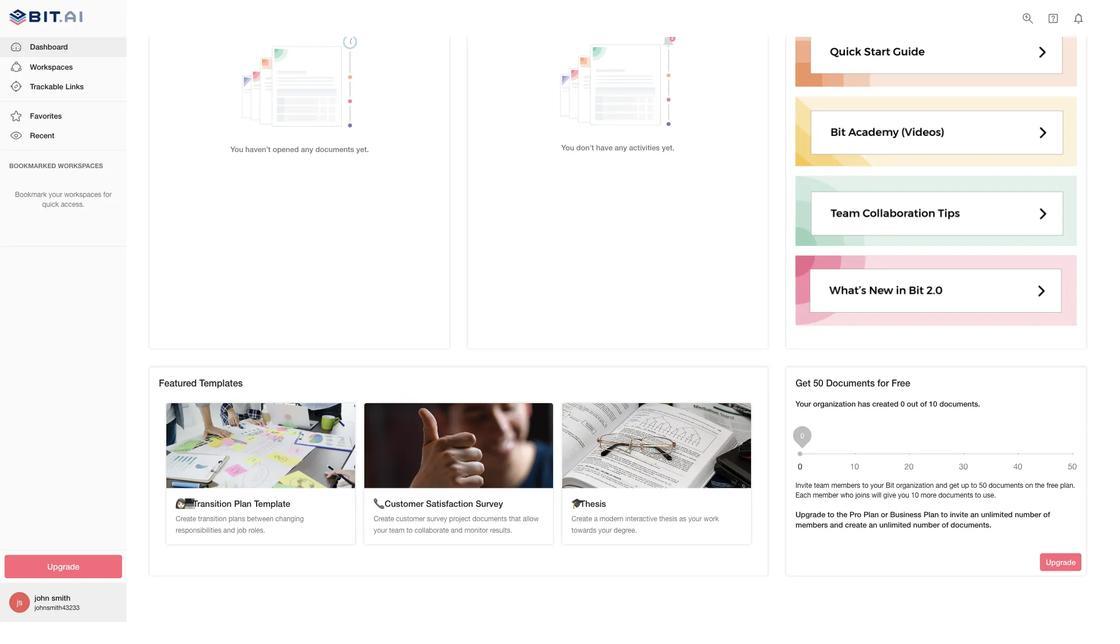 Task type: vqa. For each thing, say whether or not it's contained in the screenshot.
the topmost 10
yes



Task type: describe. For each thing, give the bounding box(es) containing it.
between
[[247, 515, 274, 523]]

you don't have any activities yet.
[[562, 143, 675, 152]]

use.
[[984, 491, 997, 499]]

transition
[[198, 515, 227, 523]]

your organization has created 0 out of 10 documents.
[[796, 399, 981, 408]]

out
[[907, 399, 919, 408]]

trackable
[[30, 82, 63, 91]]

allow
[[523, 515, 539, 523]]

featured
[[159, 378, 197, 388]]

results.
[[490, 526, 513, 534]]

haven't
[[245, 145, 271, 154]]

work
[[704, 515, 719, 523]]

dashboard
[[30, 42, 68, 51]]

links
[[65, 82, 84, 91]]

2 horizontal spatial upgrade
[[1047, 558, 1077, 567]]

customer
[[396, 515, 425, 523]]

to up joins
[[863, 482, 869, 490]]

upgrade to the pro plan or business plan to invite an unlimited number of members and create an unlimited number of documents.
[[796, 510, 1051, 530]]

your inside create customer survey project documents that allow your team to collaborate and monitor results.
[[374, 526, 387, 534]]

recent button
[[0, 126, 127, 145]]

more
[[921, 491, 937, 499]]

members inside upgrade to the pro plan or business plan to invite an unlimited number of members and create an unlimited number of documents.
[[796, 521, 828, 530]]

dashboard button
[[0, 37, 127, 57]]

opened
[[273, 145, 299, 154]]

survey
[[476, 498, 503, 509]]

📞 customer satisfaction survey
[[374, 498, 503, 509]]

documents inside create customer survey project documents that allow your team to collaborate and monitor results.
[[473, 515, 507, 523]]

0 horizontal spatial organization
[[814, 399, 856, 408]]

john smith johnsmith43233
[[35, 593, 80, 611]]

plan.
[[1061, 482, 1076, 490]]

your down modern in the bottom right of the page
[[599, 526, 612, 534]]

for for workspaces
[[103, 190, 112, 198]]

trackable links
[[30, 82, 84, 91]]

2 horizontal spatial plan
[[924, 510, 939, 519]]

favorites
[[30, 111, 62, 120]]

2 horizontal spatial of
[[1044, 510, 1051, 519]]

workspaces
[[30, 62, 73, 71]]

0 horizontal spatial upgrade
[[47, 562, 79, 571]]

as
[[680, 515, 687, 523]]

get
[[796, 378, 811, 388]]

templates
[[199, 378, 243, 388]]

1 horizontal spatial upgrade button
[[1041, 554, 1082, 571]]

joins
[[856, 491, 870, 499]]

free
[[1047, 482, 1059, 490]]

documents. inside upgrade to the pro plan or business plan to invite an unlimited number of members and create an unlimited number of documents.
[[951, 521, 992, 530]]

upgrade inside upgrade to the pro plan or business plan to invite an unlimited number of members and create an unlimited number of documents.
[[796, 510, 826, 519]]

quick
[[42, 200, 59, 208]]

🎓thesis
[[572, 498, 606, 509]]

pro
[[850, 510, 862, 519]]

to inside create customer survey project documents that allow your team to collaborate and monitor results.
[[407, 526, 413, 534]]

create for 📞
[[374, 515, 394, 523]]

members inside invite team members to your bit organization and get up to 50 documents on the free plan. each member who joins will give you 10 more documents to use.
[[832, 482, 861, 490]]

0 horizontal spatial 50
[[814, 378, 824, 388]]

0 horizontal spatial plan
[[234, 498, 252, 509]]

each
[[796, 491, 812, 499]]

and inside invite team members to your bit organization and get up to 50 documents on the free plan. each member who joins will give you 10 more documents to use.
[[936, 482, 948, 490]]

has
[[858, 399, 871, 408]]

50 inside invite team members to your bit organization and get up to 50 documents on the free plan. each member who joins will give you 10 more documents to use.
[[980, 482, 987, 490]]

yet. for you haven't opened any documents yet.
[[356, 145, 369, 154]]

johnsmith43233
[[35, 604, 80, 611]]

a
[[594, 515, 598, 523]]

roles.
[[249, 526, 265, 534]]

create transition plans between changing responsibilities and job roles.
[[176, 515, 304, 534]]

get
[[950, 482, 960, 490]]

workspaces
[[58, 162, 103, 169]]

2 vertical spatial of
[[942, 521, 949, 530]]

your inside invite team members to your bit organization and get up to 50 documents on the free plan. each member who joins will give you 10 more documents to use.
[[871, 482, 885, 490]]

📞 customer satisfaction survey image
[[365, 403, 553, 488]]

and inside upgrade to the pro plan or business plan to invite an unlimited number of members and create an unlimited number of documents.
[[831, 521, 844, 530]]

to right up
[[972, 482, 978, 490]]

degree.
[[614, 526, 637, 534]]

recent
[[30, 131, 55, 140]]

plans
[[229, 515, 245, 523]]

bookmark your workspaces for quick access.
[[15, 190, 112, 208]]

documents
[[827, 378, 875, 388]]

access.
[[61, 200, 85, 208]]

1 horizontal spatial 10
[[930, 399, 938, 408]]

modern
[[600, 515, 624, 523]]

to left use.
[[976, 491, 982, 499]]

your right as
[[689, 515, 702, 523]]

👩🏻💻transition
[[176, 498, 232, 509]]

create inside the create a modern interactive thesis as your work towards your degree.
[[572, 515, 592, 523]]

customer
[[385, 498, 424, 509]]

smith
[[51, 593, 70, 602]]

you haven't opened any documents yet.
[[231, 145, 369, 154]]

changing
[[276, 515, 304, 523]]

bit
[[886, 482, 895, 490]]

who
[[841, 491, 854, 499]]

you
[[899, 491, 910, 499]]

free
[[892, 378, 911, 388]]

have
[[597, 143, 613, 152]]

featured templates
[[159, 378, 243, 388]]

any for activities
[[615, 143, 627, 152]]

workspaces button
[[0, 57, 127, 77]]

0 vertical spatial documents.
[[940, 399, 981, 408]]

john
[[35, 593, 49, 602]]

monitor
[[465, 526, 488, 534]]

for for documents
[[878, 378, 890, 388]]

survey
[[427, 515, 447, 523]]

any for documents
[[301, 145, 313, 154]]

template
[[254, 498, 291, 509]]



Task type: locate. For each thing, give the bounding box(es) containing it.
to
[[863, 482, 869, 490], [972, 482, 978, 490], [976, 491, 982, 499], [828, 510, 835, 519], [942, 510, 948, 519], [407, 526, 413, 534]]

any right have
[[615, 143, 627, 152]]

team down customer
[[389, 526, 405, 534]]

organization
[[814, 399, 856, 408], [897, 482, 934, 490]]

plan left 'or'
[[864, 510, 879, 519]]

create for 👩🏻💻transition
[[176, 515, 196, 523]]

of down free
[[1044, 510, 1051, 519]]

1 horizontal spatial members
[[832, 482, 861, 490]]

members
[[832, 482, 861, 490], [796, 521, 828, 530]]

1 horizontal spatial an
[[971, 510, 980, 519]]

1 horizontal spatial plan
[[864, 510, 879, 519]]

create up towards
[[572, 515, 592, 523]]

upgrade button
[[1041, 554, 1082, 571], [5, 555, 122, 578]]

0 horizontal spatial team
[[389, 526, 405, 534]]

10 right out
[[930, 399, 938, 408]]

team inside invite team members to your bit organization and get up to 50 documents on the free plan. each member who joins will give you 10 more documents to use.
[[814, 482, 830, 490]]

favorites button
[[0, 106, 127, 126]]

0 vertical spatial members
[[832, 482, 861, 490]]

3 create from the left
[[572, 515, 592, 523]]

unlimited down business
[[880, 521, 912, 530]]

1 horizontal spatial yet.
[[662, 143, 675, 152]]

invite
[[796, 482, 813, 490]]

your up will
[[871, 482, 885, 490]]

team
[[814, 482, 830, 490], [389, 526, 405, 534]]

any
[[615, 143, 627, 152], [301, 145, 313, 154]]

bookmarked
[[9, 162, 56, 169]]

0 horizontal spatial number
[[914, 521, 940, 530]]

to down member
[[828, 510, 835, 519]]

create up "responsibilities"
[[176, 515, 196, 523]]

interactive
[[626, 515, 658, 523]]

0 horizontal spatial members
[[796, 521, 828, 530]]

documents right opened
[[316, 145, 354, 154]]

member
[[813, 491, 839, 499]]

and
[[936, 482, 948, 490], [831, 521, 844, 530], [224, 526, 235, 534], [451, 526, 463, 534]]

0 vertical spatial an
[[971, 510, 980, 519]]

for inside bookmark your workspaces for quick access.
[[103, 190, 112, 198]]

your
[[49, 190, 62, 198], [871, 482, 885, 490], [689, 515, 702, 523], [374, 526, 387, 534], [599, 526, 612, 534]]

of right out
[[921, 399, 928, 408]]

create
[[846, 521, 867, 530]]

the inside upgrade to the pro plan or business plan to invite an unlimited number of members and create an unlimited number of documents.
[[837, 510, 848, 519]]

plan up plans
[[234, 498, 252, 509]]

you left don't on the top of page
[[562, 143, 575, 152]]

members up who
[[832, 482, 861, 490]]

1 horizontal spatial create
[[374, 515, 394, 523]]

to down customer
[[407, 526, 413, 534]]

organization up 'you'
[[897, 482, 934, 490]]

trackable links button
[[0, 77, 127, 96]]

1 vertical spatial for
[[878, 378, 890, 388]]

create customer survey project documents that allow your team to collaborate and monitor results.
[[374, 515, 539, 534]]

you
[[562, 143, 575, 152], [231, 145, 243, 154]]

your down the 📞
[[374, 526, 387, 534]]

for left free
[[878, 378, 890, 388]]

number
[[1015, 510, 1042, 519], [914, 521, 940, 530]]

js
[[17, 598, 22, 607]]

collaborate
[[415, 526, 449, 534]]

on
[[1026, 482, 1034, 490]]

1 horizontal spatial organization
[[897, 482, 934, 490]]

📞
[[374, 498, 382, 509]]

and left job
[[224, 526, 235, 534]]

the
[[1036, 482, 1045, 490], [837, 510, 848, 519]]

1 horizontal spatial the
[[1036, 482, 1045, 490]]

👩🏻💻transition plan template image
[[167, 403, 355, 488]]

unlimited
[[982, 510, 1013, 519], [880, 521, 912, 530]]

thesis
[[660, 515, 678, 523]]

1 vertical spatial members
[[796, 521, 828, 530]]

0 horizontal spatial the
[[837, 510, 848, 519]]

0 vertical spatial the
[[1036, 482, 1045, 490]]

0 vertical spatial 10
[[930, 399, 938, 408]]

yet. for you don't have any activities yet.
[[662, 143, 675, 152]]

documents down get
[[939, 491, 974, 499]]

business
[[891, 510, 922, 519]]

1 horizontal spatial you
[[562, 143, 575, 152]]

of down invite team members to your bit organization and get up to 50 documents on the free plan. each member who joins will give you 10 more documents to use.
[[942, 521, 949, 530]]

project
[[449, 515, 471, 523]]

invite team members to your bit organization and get up to 50 documents on the free plan. each member who joins will give you 10 more documents to use.
[[796, 482, 1076, 499]]

create inside "create transition plans between changing responsibilities and job roles."
[[176, 515, 196, 523]]

0 horizontal spatial upgrade button
[[5, 555, 122, 578]]

and down project
[[451, 526, 463, 534]]

workspaces
[[64, 190, 101, 198]]

bookmarked workspaces
[[9, 162, 103, 169]]

50 right get
[[814, 378, 824, 388]]

1 create from the left
[[176, 515, 196, 523]]

1 vertical spatial organization
[[897, 482, 934, 490]]

documents up use.
[[989, 482, 1024, 490]]

and inside "create transition plans between changing responsibilities and job roles."
[[224, 526, 235, 534]]

invite
[[951, 510, 969, 519]]

1 vertical spatial documents.
[[951, 521, 992, 530]]

to left invite
[[942, 510, 948, 519]]

1 vertical spatial 10
[[912, 491, 919, 499]]

documents down survey
[[473, 515, 507, 523]]

towards
[[572, 526, 597, 534]]

and inside create customer survey project documents that allow your team to collaborate and monitor results.
[[451, 526, 463, 534]]

0
[[901, 399, 905, 408]]

1 vertical spatial unlimited
[[880, 521, 912, 530]]

get 50 documents for free
[[796, 378, 911, 388]]

activities
[[630, 143, 660, 152]]

an right create
[[869, 521, 878, 530]]

0 vertical spatial organization
[[814, 399, 856, 408]]

your
[[796, 399, 812, 408]]

create down the 📞
[[374, 515, 394, 523]]

2 horizontal spatial create
[[572, 515, 592, 523]]

0 vertical spatial team
[[814, 482, 830, 490]]

👩🏻💻transition plan template
[[176, 498, 291, 509]]

1 vertical spatial 50
[[980, 482, 987, 490]]

you for you don't have any activities yet.
[[562, 143, 575, 152]]

0 horizontal spatial 10
[[912, 491, 919, 499]]

the inside invite team members to your bit organization and get up to 50 documents on the free plan. each member who joins will give you 10 more documents to use.
[[1036, 482, 1045, 490]]

organization down documents
[[814, 399, 856, 408]]

will
[[872, 491, 882, 499]]

for right workspaces
[[103, 190, 112, 198]]

documents.
[[940, 399, 981, 408], [951, 521, 992, 530]]

bookmark
[[15, 190, 47, 198]]

10 inside invite team members to your bit organization and get up to 50 documents on the free plan. each member who joins will give you 10 more documents to use.
[[912, 491, 919, 499]]

1 horizontal spatial unlimited
[[982, 510, 1013, 519]]

0 horizontal spatial an
[[869, 521, 878, 530]]

members down the each
[[796, 521, 828, 530]]

number down business
[[914, 521, 940, 530]]

you for you haven't opened any documents yet.
[[231, 145, 243, 154]]

any right opened
[[301, 145, 313, 154]]

50 up use.
[[980, 482, 987, 490]]

🎓thesis image
[[563, 403, 752, 488]]

you left haven't
[[231, 145, 243, 154]]

the left pro
[[837, 510, 848, 519]]

0 horizontal spatial for
[[103, 190, 112, 198]]

0 horizontal spatial you
[[231, 145, 243, 154]]

1 horizontal spatial for
[[878, 378, 890, 388]]

1 vertical spatial of
[[1044, 510, 1051, 519]]

2 create from the left
[[374, 515, 394, 523]]

for
[[103, 190, 112, 198], [878, 378, 890, 388]]

0 vertical spatial unlimited
[[982, 510, 1013, 519]]

1 vertical spatial an
[[869, 521, 878, 530]]

up
[[962, 482, 970, 490]]

and left get
[[936, 482, 948, 490]]

the right on
[[1036, 482, 1045, 490]]

1 vertical spatial the
[[837, 510, 848, 519]]

your up quick
[[49, 190, 62, 198]]

0 horizontal spatial any
[[301, 145, 313, 154]]

number down on
[[1015, 510, 1042, 519]]

an
[[971, 510, 980, 519], [869, 521, 878, 530]]

or
[[881, 510, 889, 519]]

team up member
[[814, 482, 830, 490]]

an right invite
[[971, 510, 980, 519]]

0 horizontal spatial yet.
[[356, 145, 369, 154]]

plan
[[234, 498, 252, 509], [864, 510, 879, 519], [924, 510, 939, 519]]

10 right 'you'
[[912, 491, 919, 499]]

1 horizontal spatial 50
[[980, 482, 987, 490]]

that
[[509, 515, 521, 523]]

1 horizontal spatial any
[[615, 143, 627, 152]]

yet.
[[662, 143, 675, 152], [356, 145, 369, 154]]

1 horizontal spatial number
[[1015, 510, 1042, 519]]

and left create
[[831, 521, 844, 530]]

1 horizontal spatial team
[[814, 482, 830, 490]]

documents. right out
[[940, 399, 981, 408]]

give
[[884, 491, 897, 499]]

0 horizontal spatial unlimited
[[880, 521, 912, 530]]

0 vertical spatial 50
[[814, 378, 824, 388]]

created
[[873, 399, 899, 408]]

unlimited down use.
[[982, 510, 1013, 519]]

your inside bookmark your workspaces for quick access.
[[49, 190, 62, 198]]

organization inside invite team members to your bit organization and get up to 50 documents on the free plan. each member who joins will give you 10 more documents to use.
[[897, 482, 934, 490]]

don't
[[577, 143, 594, 152]]

50
[[814, 378, 824, 388], [980, 482, 987, 490]]

1 vertical spatial number
[[914, 521, 940, 530]]

job
[[237, 526, 247, 534]]

plan down more
[[924, 510, 939, 519]]

create a modern interactive thesis as your work towards your degree.
[[572, 515, 719, 534]]

documents. down invite
[[951, 521, 992, 530]]

0 vertical spatial for
[[103, 190, 112, 198]]

0 vertical spatial of
[[921, 399, 928, 408]]

0 horizontal spatial of
[[921, 399, 928, 408]]

0 horizontal spatial create
[[176, 515, 196, 523]]

0 vertical spatial number
[[1015, 510, 1042, 519]]

1 horizontal spatial upgrade
[[796, 510, 826, 519]]

1 horizontal spatial of
[[942, 521, 949, 530]]

create inside create customer survey project documents that allow your team to collaborate and monitor results.
[[374, 515, 394, 523]]

team inside create customer survey project documents that allow your team to collaborate and monitor results.
[[389, 526, 405, 534]]

satisfaction
[[426, 498, 474, 509]]

1 vertical spatial team
[[389, 526, 405, 534]]



